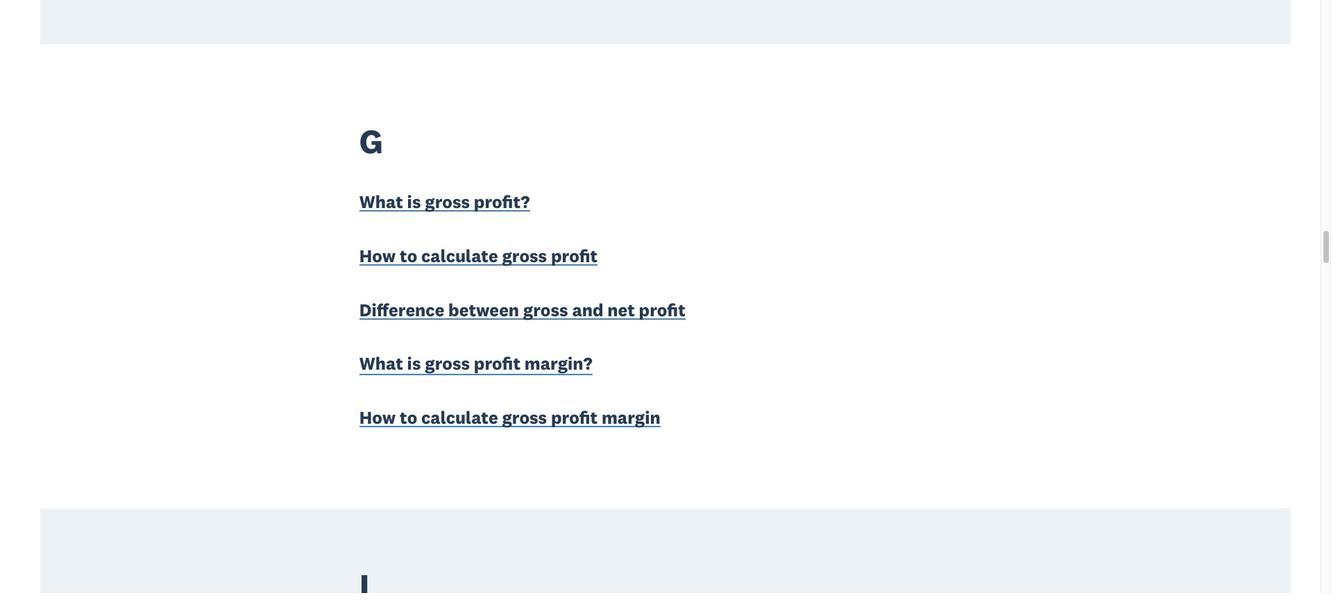 Task type: describe. For each thing, give the bounding box(es) containing it.
is for what is gross profit?
[[407, 191, 421, 213]]

difference between gross and net profit link
[[359, 298, 686, 324]]

how to calculate gross profit margin
[[359, 407, 661, 429]]

to for how to calculate gross profit margin
[[400, 407, 417, 429]]

to for how to calculate gross profit
[[400, 245, 417, 267]]

gross for profit
[[425, 353, 470, 375]]

net
[[607, 299, 635, 321]]

how for how to calculate gross profit
[[359, 245, 396, 267]]

gross inside 'link'
[[502, 245, 547, 267]]

gross down margin?
[[502, 407, 547, 429]]

profit?
[[474, 191, 530, 213]]

what is gross profit margin?
[[359, 353, 593, 375]]

profit right net
[[639, 299, 686, 321]]

calculate for how to calculate gross profit
[[421, 245, 498, 267]]

how to calculate gross profit margin link
[[359, 406, 661, 432]]



Task type: locate. For each thing, give the bounding box(es) containing it.
difference
[[359, 299, 444, 321]]

what down g
[[359, 191, 403, 213]]

1 is from the top
[[407, 191, 421, 213]]

1 to from the top
[[400, 245, 417, 267]]

how
[[359, 245, 396, 267], [359, 407, 396, 429]]

profit up the how to calculate gross profit margin
[[474, 353, 521, 375]]

is
[[407, 191, 421, 213], [407, 353, 421, 375]]

to
[[400, 245, 417, 267], [400, 407, 417, 429]]

1 how from the top
[[359, 245, 396, 267]]

what is gross profit?
[[359, 191, 530, 213]]

margin
[[602, 407, 661, 429]]

0 vertical spatial what
[[359, 191, 403, 213]]

2 what from the top
[[359, 353, 403, 375]]

calculate down what is gross profit? link
[[421, 245, 498, 267]]

1 vertical spatial calculate
[[421, 407, 498, 429]]

2 calculate from the top
[[421, 407, 498, 429]]

between
[[448, 299, 519, 321]]

g
[[359, 120, 383, 162]]

what is gross profit? link
[[359, 190, 530, 216]]

calculate inside how to calculate gross profit 'link'
[[421, 245, 498, 267]]

0 vertical spatial to
[[400, 245, 417, 267]]

gross up difference between gross and net profit
[[502, 245, 547, 267]]

1 vertical spatial is
[[407, 353, 421, 375]]

2 to from the top
[[400, 407, 417, 429]]

difference between gross and net profit
[[359, 299, 686, 321]]

what
[[359, 191, 403, 213], [359, 353, 403, 375]]

gross down between
[[425, 353, 470, 375]]

2 is from the top
[[407, 353, 421, 375]]

1 vertical spatial what
[[359, 353, 403, 375]]

profit down margin?
[[551, 407, 598, 429]]

calculate for how to calculate gross profit margin
[[421, 407, 498, 429]]

1 vertical spatial how
[[359, 407, 396, 429]]

1 vertical spatial to
[[400, 407, 417, 429]]

how to calculate gross profit link
[[359, 244, 598, 270]]

what for what is gross profit margin?
[[359, 353, 403, 375]]

calculate inside how to calculate gross profit margin link
[[421, 407, 498, 429]]

0 vertical spatial calculate
[[421, 245, 498, 267]]

gross left profit?
[[425, 191, 470, 213]]

what is gross profit margin? link
[[359, 352, 593, 378]]

1 what from the top
[[359, 191, 403, 213]]

calculate
[[421, 245, 498, 267], [421, 407, 498, 429]]

gross for profit?
[[425, 191, 470, 213]]

what down difference
[[359, 353, 403, 375]]

and
[[572, 299, 604, 321]]

2 how from the top
[[359, 407, 396, 429]]

what for what is gross profit?
[[359, 191, 403, 213]]

gross for and
[[523, 299, 568, 321]]

0 vertical spatial how
[[359, 245, 396, 267]]

0 vertical spatial is
[[407, 191, 421, 213]]

profit inside 'link'
[[551, 245, 598, 267]]

1 calculate from the top
[[421, 245, 498, 267]]

is for what is gross profit margin?
[[407, 353, 421, 375]]

gross
[[425, 191, 470, 213], [502, 245, 547, 267], [523, 299, 568, 321], [425, 353, 470, 375], [502, 407, 547, 429]]

calculate down the what is gross profit margin? link
[[421, 407, 498, 429]]

to inside 'link'
[[400, 245, 417, 267]]

profit
[[551, 245, 598, 267], [639, 299, 686, 321], [474, 353, 521, 375], [551, 407, 598, 429]]

how for how to calculate gross profit margin
[[359, 407, 396, 429]]

margin?
[[525, 353, 593, 375]]

profit up the and
[[551, 245, 598, 267]]

how inside 'link'
[[359, 245, 396, 267]]

how to calculate gross profit
[[359, 245, 598, 267]]

gross left the and
[[523, 299, 568, 321]]



Task type: vqa. For each thing, say whether or not it's contained in the screenshot.
TO for How to calculate gross profit margin
yes



